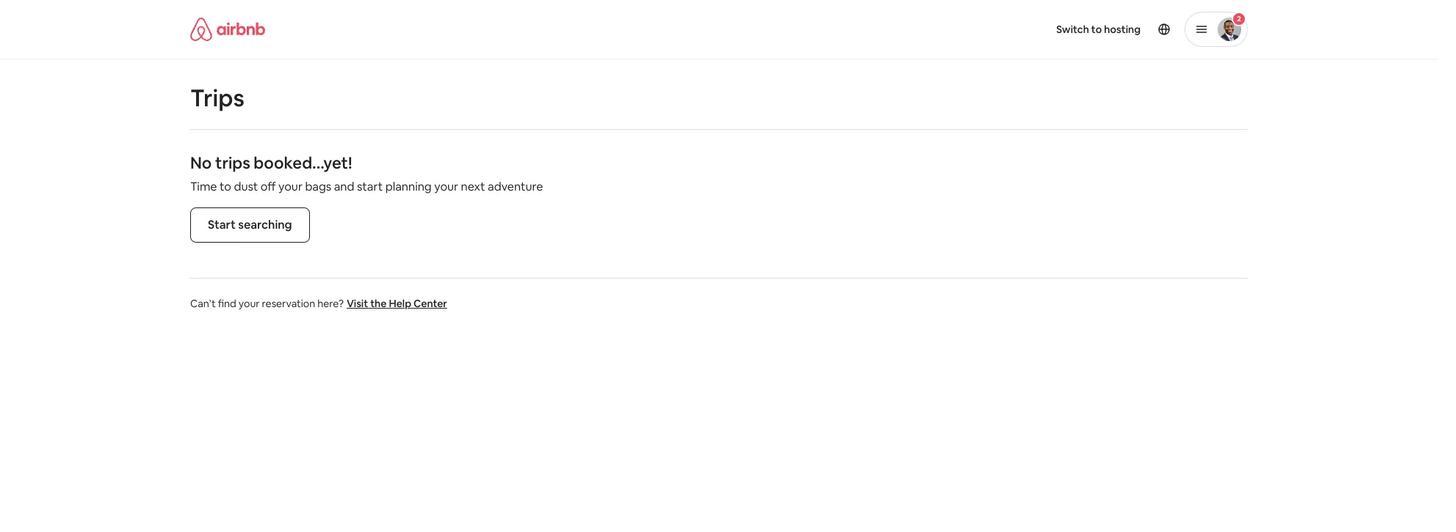 Task type: describe. For each thing, give the bounding box(es) containing it.
off
[[261, 179, 276, 195]]

no trips booked...yet! time to dust off your bags and start planning your next adventure
[[190, 153, 543, 195]]

visit
[[347, 297, 368, 311]]

can't
[[190, 297, 216, 311]]

start searching
[[208, 217, 292, 233]]

2 horizontal spatial your
[[434, 179, 458, 195]]

1 horizontal spatial your
[[278, 179, 303, 195]]

reservation here?
[[262, 297, 344, 311]]

start
[[208, 217, 236, 233]]

booked...yet!
[[254, 153, 352, 173]]

time
[[190, 179, 217, 195]]

to inside profile element
[[1091, 23, 1102, 36]]

dust
[[234, 179, 258, 195]]

find
[[218, 297, 236, 311]]

2 button
[[1185, 12, 1248, 47]]

hosting
[[1104, 23, 1141, 36]]

start searching link
[[190, 208, 310, 243]]

the
[[370, 297, 387, 311]]

switch
[[1056, 23, 1089, 36]]



Task type: vqa. For each thing, say whether or not it's contained in the screenshot.
2
yes



Task type: locate. For each thing, give the bounding box(es) containing it.
planning
[[385, 179, 432, 195]]

to
[[1091, 23, 1102, 36], [220, 179, 231, 195]]

visit the help center link
[[347, 297, 447, 311]]

your right find
[[239, 297, 260, 311]]

1 horizontal spatial to
[[1091, 23, 1102, 36]]

profile element
[[737, 0, 1248, 59]]

no
[[190, 153, 212, 173]]

trips
[[215, 153, 250, 173]]

and
[[334, 179, 354, 195]]

help center
[[389, 297, 447, 311]]

switch to hosting
[[1056, 23, 1141, 36]]

can't find your reservation here? visit the help center
[[190, 297, 447, 311]]

next adventure
[[461, 179, 543, 195]]

to inside no trips booked...yet! time to dust off your bags and start planning your next adventure
[[220, 179, 231, 195]]

your right "off"
[[278, 179, 303, 195]]

trips
[[190, 83, 244, 113]]

bags
[[305, 179, 331, 195]]

start
[[357, 179, 383, 195]]

0 vertical spatial to
[[1091, 23, 1102, 36]]

to left dust
[[220, 179, 231, 195]]

searching
[[238, 217, 292, 233]]

switch to hosting link
[[1048, 14, 1149, 45]]

0 horizontal spatial your
[[239, 297, 260, 311]]

your
[[278, 179, 303, 195], [434, 179, 458, 195], [239, 297, 260, 311]]

your right planning
[[434, 179, 458, 195]]

0 horizontal spatial to
[[220, 179, 231, 195]]

1 vertical spatial to
[[220, 179, 231, 195]]

2
[[1237, 14, 1241, 24]]

to right switch
[[1091, 23, 1102, 36]]



